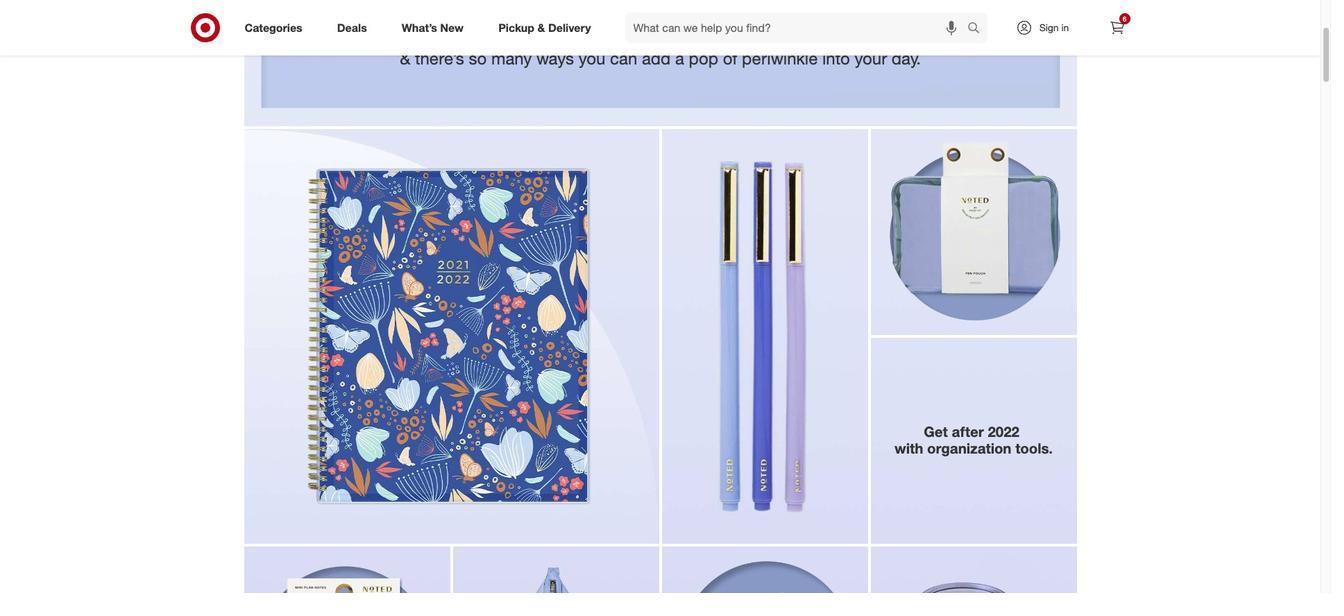 Task type: describe. For each thing, give the bounding box(es) containing it.
all
[[869, 28, 886, 49]]

use)
[[890, 28, 921, 49]]

& inside the this trendy color is giving major comfort vibes (which we could all use) & there's so many ways you can add a pop of periwinkle into your day.
[[400, 48, 411, 69]]

delivery
[[548, 21, 591, 34]]

color
[[483, 28, 520, 49]]

ways
[[537, 48, 574, 69]]

is
[[525, 28, 537, 49]]

pickup & delivery link
[[487, 12, 609, 43]]

what's
[[402, 21, 437, 34]]

pickup
[[499, 21, 535, 34]]

your
[[855, 48, 887, 69]]

(which
[[744, 28, 793, 49]]

this
[[395, 28, 426, 49]]

could
[[823, 28, 865, 49]]

pickup & delivery
[[499, 21, 591, 34]]

sign in
[[1040, 22, 1070, 33]]

periwinkle
[[742, 48, 818, 69]]

comfort
[[637, 28, 695, 49]]

deals
[[337, 21, 367, 34]]

there's
[[415, 48, 464, 69]]

this trendy color is giving major comfort vibes (which we could all use) & there's so many ways you can add a pop of periwinkle into your day.
[[395, 28, 926, 69]]

major
[[590, 28, 632, 49]]

2022
[[988, 423, 1020, 441]]

we
[[797, 28, 819, 49]]

what's new link
[[390, 12, 481, 43]]

in
[[1062, 22, 1070, 33]]

add
[[642, 48, 671, 69]]

categories
[[245, 21, 303, 34]]



Task type: vqa. For each thing, say whether or not it's contained in the screenshot.
'For Anyone' image
no



Task type: locate. For each thing, give the bounding box(es) containing it.
new
[[440, 21, 464, 34]]

what's new
[[402, 21, 464, 34]]

6
[[1123, 15, 1127, 23]]

giving
[[541, 28, 586, 49]]

search button
[[961, 12, 995, 46]]

day.
[[892, 48, 921, 69]]

can
[[610, 48, 638, 69]]

pop
[[689, 48, 719, 69]]

many
[[492, 48, 532, 69]]

with organization
[[895, 440, 1012, 458]]

vibes
[[700, 28, 740, 49]]

&
[[538, 21, 545, 34], [400, 48, 411, 69]]

0 vertical spatial &
[[538, 21, 545, 34]]

so
[[469, 48, 487, 69]]

get
[[924, 423, 948, 441]]

& down what's
[[400, 48, 411, 69]]

sign
[[1040, 22, 1059, 33]]

What can we help you find? suggestions appear below search field
[[625, 12, 971, 43]]

get after 2022 with organization tools.
[[895, 423, 1053, 458]]

search
[[961, 22, 995, 36]]

sign in link
[[1004, 12, 1091, 43]]

1 vertical spatial &
[[400, 48, 411, 69]]

& right is on the left top of page
[[538, 21, 545, 34]]

tools.
[[1016, 440, 1053, 458]]

deals link
[[325, 12, 384, 43]]

trendy
[[431, 28, 478, 49]]

you
[[579, 48, 606, 69]]

into
[[823, 48, 850, 69]]

of
[[723, 48, 738, 69]]

after
[[952, 423, 984, 441]]

a
[[676, 48, 684, 69]]

1 horizontal spatial &
[[538, 21, 545, 34]]

0 horizontal spatial &
[[400, 48, 411, 69]]

categories link
[[233, 12, 320, 43]]

6 link
[[1102, 12, 1133, 43]]



